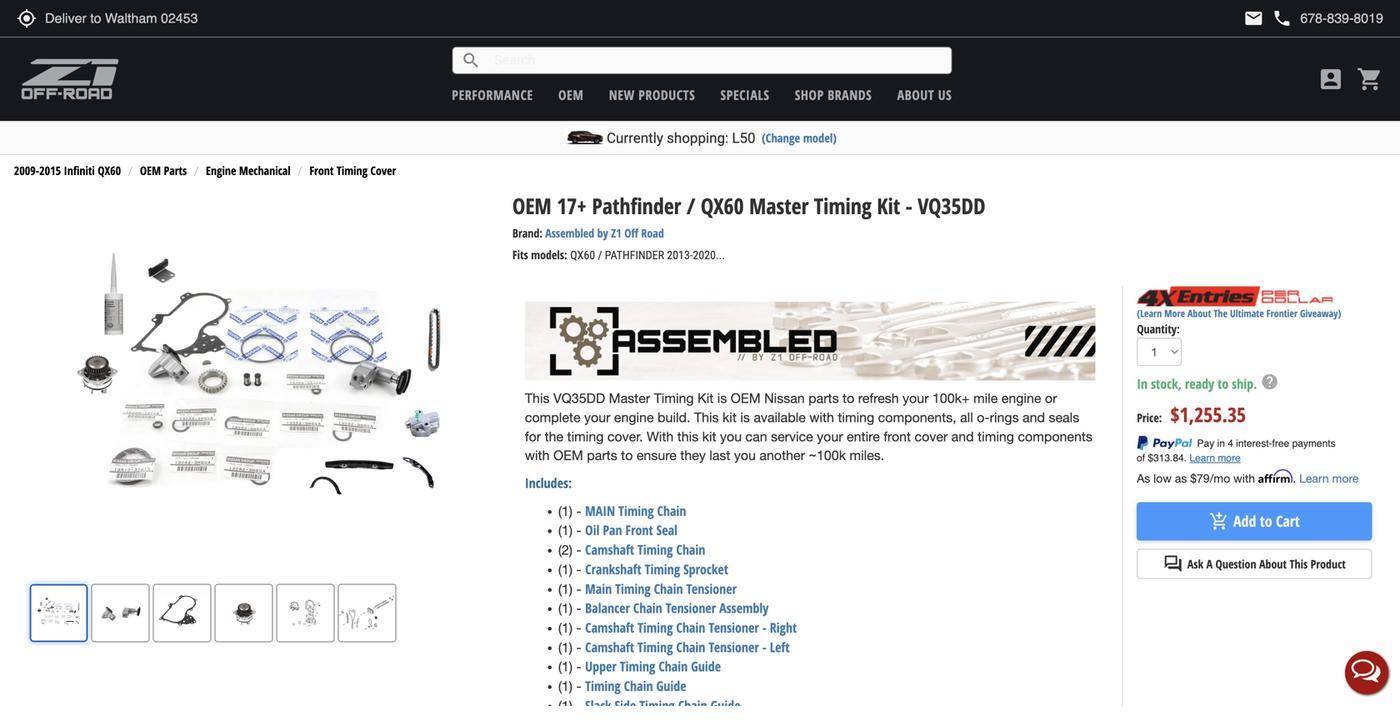 Task type: describe. For each thing, give the bounding box(es) containing it.
components,
[[879, 410, 957, 425]]

kit inside oem 17+ pathfinder / qx60 master timing kit - vq35dd brand: assembled by z1 off road fits models: qx60 / pathfinder 2013-2020...
[[877, 191, 901, 220]]

oem for oem parts
[[140, 163, 161, 178]]

price: $1,255.35
[[1137, 401, 1247, 428]]

2020...
[[693, 248, 725, 262]]

this inside question_answer ask a question about this product
[[1290, 556, 1308, 572]]

search
[[461, 50, 481, 70]]

brands
[[828, 86, 872, 104]]

main
[[585, 502, 615, 520]]

chain down camshaft timing chain tensioner - left link
[[659, 658, 688, 676]]

1 vertical spatial you
[[734, 448, 756, 463]]

l50
[[732, 130, 756, 146]]

another
[[760, 448, 805, 463]]

oem link
[[559, 86, 584, 104]]

1 vertical spatial /
[[598, 248, 602, 262]]

to inside "in stock, ready to ship. help"
[[1218, 375, 1229, 393]]

7 (1) from the top
[[559, 640, 573, 655]]

entire
[[847, 429, 880, 444]]

pathfinder
[[592, 191, 682, 220]]

6 (1) from the top
[[559, 620, 573, 636]]

stock,
[[1151, 375, 1182, 393]]

chain down upper timing chain guide "link"
[[624, 677, 653, 695]]

currently shopping: l50 (change model)
[[607, 130, 837, 146]]

upper timing chain guide link
[[585, 658, 721, 676]]

engine mechanical link
[[206, 163, 291, 178]]

0 horizontal spatial kit
[[703, 429, 717, 444]]

to down cover.
[[621, 448, 633, 463]]

with inside the as low as $79 /mo with affirm . learn more
[[1234, 472, 1256, 485]]

main timing chain link
[[585, 502, 687, 520]]

front timing cover
[[310, 163, 396, 178]]

new products link
[[609, 86, 696, 104]]

vq35dd inside this vq35dd master timing kit is oem nissan parts to refresh your 100k+ mile engine or complete your engine build. this kit is available with timing components, all o-rings and seals for the timing cover. with this kit you can service your entire front cover and timing components with oem parts to ensure they last you another ~100k miles.
[[554, 391, 605, 406]]

2 horizontal spatial qx60
[[701, 191, 744, 220]]

1 vertical spatial with
[[525, 448, 550, 463]]

products
[[639, 86, 696, 104]]

(change model) link
[[762, 130, 837, 146]]

1 camshaft from the top
[[585, 541, 634, 559]]

build.
[[658, 410, 691, 425]]

right
[[770, 619, 797, 637]]

seal
[[657, 521, 678, 539]]

oem for oem
[[559, 86, 584, 104]]

0 vertical spatial parts
[[809, 391, 839, 406]]

about inside question_answer ask a question about this product
[[1260, 556, 1287, 572]]

2009-
[[14, 163, 39, 178]]

1 horizontal spatial is
[[741, 410, 750, 425]]

o-
[[977, 410, 990, 425]]

in stock, ready to ship. help
[[1137, 373, 1279, 393]]

cover
[[371, 163, 396, 178]]

off
[[625, 225, 639, 241]]

to left the refresh
[[843, 391, 855, 406]]

my_location
[[17, 8, 37, 28]]

timing down upper
[[585, 677, 621, 695]]

2 horizontal spatial timing
[[978, 429, 1015, 444]]

shop brands link
[[795, 86, 872, 104]]

timing down "crankshaft"
[[615, 580, 651, 598]]

4 (1) from the top
[[559, 581, 573, 597]]

phone
[[1273, 8, 1293, 28]]

0 horizontal spatial qx60
[[98, 163, 121, 178]]

timing up timing chain guide link
[[620, 658, 656, 676]]

chain up camshaft timing chain tensioner - left link
[[677, 619, 706, 637]]

crankshaft
[[585, 560, 642, 578]]

2 horizontal spatial your
[[903, 391, 929, 406]]

with
[[647, 429, 674, 444]]

pan
[[603, 521, 622, 539]]

2 camshaft from the top
[[585, 619, 634, 637]]

~100k
[[809, 448, 846, 463]]

price:
[[1137, 410, 1163, 426]]

timing inside this vq35dd master timing kit is oem nissan parts to refresh your 100k+ mile engine or complete your engine build. this kit is available with timing components, all o-rings and seals for the timing cover. with this kit you can service your entire front cover and timing components with oem parts to ensure they last you another ~100k miles.
[[654, 391, 694, 406]]

the
[[545, 429, 564, 444]]

(1) - main timing chain (1) - oil pan front seal (2) - camshaft timing chain (1) - crankshaft timing sprocket (1) - main timing chain tensioner (1) - balancer chain tensioner assembly (1) - camshaft timing chain tensioner - right (1) - camshaft timing chain tensioner - left (1) - upper timing chain guide (1) - timing chain guide
[[559, 502, 797, 695]]

$1,255.35
[[1171, 401, 1247, 428]]

0 vertical spatial is
[[718, 391, 727, 406]]

shop
[[795, 86, 824, 104]]

(learn more about the ultimate frontier giveaway)
[[1137, 306, 1342, 320]]

z1
[[611, 225, 622, 241]]

this vq35dd master timing kit is oem nissan parts to refresh your 100k+ mile engine or complete your engine build. this kit is available with timing components, all o-rings and seals for the timing cover. with this kit you can service your entire front cover and timing components with oem parts to ensure they last you another ~100k miles.
[[525, 391, 1093, 463]]

about us link
[[898, 86, 952, 104]]

pathfinder
[[605, 248, 665, 262]]

oil pan front seal link
[[585, 521, 678, 539]]

(change
[[762, 130, 801, 146]]

the
[[1214, 306, 1228, 320]]

fits
[[513, 247, 528, 263]]

0 vertical spatial engine
[[1002, 391, 1042, 406]]

brand:
[[513, 225, 543, 241]]

quantity:
[[1137, 321, 1180, 337]]

upper
[[585, 658, 617, 676]]

about us
[[898, 86, 952, 104]]

affirm
[[1259, 470, 1293, 484]]

mechanical
[[239, 163, 291, 178]]

oil
[[585, 521, 600, 539]]

miles.
[[850, 448, 885, 463]]

performance link
[[452, 86, 533, 104]]

0 vertical spatial you
[[720, 429, 742, 444]]

1 horizontal spatial this
[[694, 410, 719, 425]]

0 horizontal spatial guide
[[657, 677, 687, 695]]

last
[[710, 448, 731, 463]]

oem parts link
[[140, 163, 187, 178]]

assembled
[[546, 225, 595, 241]]

front inside "(1) - main timing chain (1) - oil pan front seal (2) - camshaft timing chain (1) - crankshaft timing sprocket (1) - main timing chain tensioner (1) - balancer chain tensioner assembly (1) - camshaft timing chain tensioner - right (1) - camshaft timing chain tensioner - left (1) - upper timing chain guide (1) - timing chain guide"
[[626, 521, 653, 539]]

assembled by z1 off road link
[[546, 225, 664, 241]]

oem left nissan on the right of the page
[[731, 391, 761, 406]]

3 (1) from the top
[[559, 562, 573, 577]]

assembly
[[720, 599, 769, 617]]

0 horizontal spatial front
[[310, 163, 334, 178]]

mile
[[974, 391, 998, 406]]

camshaft timing chain tensioner - right link
[[585, 619, 797, 637]]

can
[[746, 429, 768, 444]]

or
[[1045, 391, 1058, 406]]

1 horizontal spatial /
[[687, 191, 696, 220]]

nissan
[[765, 391, 805, 406]]

0 horizontal spatial about
[[898, 86, 935, 104]]

chain down camshaft timing chain tensioner - right link on the bottom
[[677, 638, 706, 656]]

timing up crankshaft timing sprocket link
[[638, 541, 673, 559]]

new products
[[609, 86, 696, 104]]



Task type: locate. For each thing, give the bounding box(es) containing it.
timing up entire
[[838, 410, 875, 425]]

kit inside this vq35dd master timing kit is oem nissan parts to refresh your 100k+ mile engine or complete your engine build. this kit is available with timing components, all o-rings and seals for the timing cover. with this kit you can service your entire front cover and timing components with oem parts to ensure they last you another ~100k miles.
[[698, 391, 714, 406]]

0 horizontal spatial timing
[[567, 429, 604, 444]]

5 (1) from the top
[[559, 601, 573, 616]]

this up this on the bottom of the page
[[694, 410, 719, 425]]

mail phone
[[1244, 8, 1293, 28]]

timing down "rings"
[[978, 429, 1015, 444]]

and down or at the bottom
[[1023, 410, 1046, 425]]

1 horizontal spatial front
[[626, 521, 653, 539]]

your up components,
[[903, 391, 929, 406]]

timing up main timing chain tensioner link on the bottom
[[645, 560, 680, 578]]

more
[[1333, 472, 1359, 485]]

1 horizontal spatial and
[[1023, 410, 1046, 425]]

3 camshaft from the top
[[585, 638, 634, 656]]

0 vertical spatial vq35dd
[[918, 191, 986, 220]]

0 vertical spatial kit
[[877, 191, 901, 220]]

2 vertical spatial your
[[817, 429, 843, 444]]

2 vertical spatial with
[[1234, 472, 1256, 485]]

1 horizontal spatial timing
[[838, 410, 875, 425]]

2 horizontal spatial with
[[1234, 472, 1256, 485]]

1 horizontal spatial about
[[1188, 306, 1212, 320]]

2009-2015 infiniti qx60
[[14, 163, 121, 178]]

2 vertical spatial camshaft
[[585, 638, 634, 656]]

1 vertical spatial kit
[[698, 391, 714, 406]]

1 horizontal spatial qx60
[[570, 248, 595, 262]]

0 horizontal spatial and
[[952, 429, 974, 444]]

0 horizontal spatial engine
[[614, 410, 654, 425]]

camshaft timing chain link
[[585, 541, 706, 559]]

100k+
[[933, 391, 970, 406]]

1 horizontal spatial your
[[817, 429, 843, 444]]

ask
[[1188, 556, 1204, 572]]

chain down main timing chain tensioner link on the bottom
[[633, 599, 663, 617]]

you
[[720, 429, 742, 444], [734, 448, 756, 463]]

- inside oem 17+ pathfinder / qx60 master timing kit - vq35dd brand: assembled by z1 off road fits models: qx60 / pathfinder 2013-2020...
[[906, 191, 913, 220]]

your up ~100k
[[817, 429, 843, 444]]

sprocket
[[684, 560, 729, 578]]

mail link
[[1244, 8, 1264, 28]]

chain up the balancer chain tensioner assembly link
[[654, 580, 683, 598]]

qx60 up the 2020... at the top of page
[[701, 191, 744, 220]]

learn more link
[[1300, 472, 1359, 485]]

1 vertical spatial is
[[741, 410, 750, 425]]

product
[[1311, 556, 1346, 572]]

oem down the
[[554, 448, 583, 463]]

0 horizontal spatial parts
[[587, 448, 618, 463]]

engine up cover.
[[614, 410, 654, 425]]

master
[[750, 191, 809, 220], [609, 391, 650, 406]]

oem 17+ pathfinder / qx60 master timing kit - vq35dd brand: assembled by z1 off road fits models: qx60 / pathfinder 2013-2020...
[[513, 191, 986, 263]]

specials
[[721, 86, 770, 104]]

oem up brand:
[[513, 191, 552, 220]]

this
[[525, 391, 550, 406], [694, 410, 719, 425], [1290, 556, 1308, 572]]

as low as $79 /mo with affirm . learn more
[[1137, 470, 1359, 485]]

kit right this on the bottom of the page
[[703, 429, 717, 444]]

1 (1) from the top
[[559, 503, 573, 519]]

1 horizontal spatial master
[[750, 191, 809, 220]]

1 vertical spatial camshaft
[[585, 619, 634, 637]]

low
[[1154, 472, 1172, 485]]

0 horizontal spatial this
[[525, 391, 550, 406]]

guide down camshaft timing chain tensioner - left link
[[691, 658, 721, 676]]

1 vertical spatial guide
[[657, 677, 687, 695]]

you down can
[[734, 448, 756, 463]]

oem left new
[[559, 86, 584, 104]]

engine
[[206, 163, 236, 178]]

1 horizontal spatial kit
[[877, 191, 901, 220]]

timing inside oem 17+ pathfinder / qx60 master timing kit - vq35dd brand: assembled by z1 off road fits models: qx60 / pathfinder 2013-2020...
[[814, 191, 872, 220]]

shopping_cart link
[[1353, 66, 1384, 93]]

0 horizontal spatial master
[[609, 391, 650, 406]]

engine up "rings"
[[1002, 391, 1042, 406]]

question_answer ask a question about this product
[[1164, 554, 1346, 574]]

oem inside oem 17+ pathfinder / qx60 master timing kit - vq35dd brand: assembled by z1 off road fits models: qx60 / pathfinder 2013-2020...
[[513, 191, 552, 220]]

currently
[[607, 130, 664, 146]]

question_answer
[[1164, 554, 1184, 574]]

0 horizontal spatial vq35dd
[[554, 391, 605, 406]]

master inside oem 17+ pathfinder / qx60 master timing kit - vq35dd brand: assembled by z1 off road fits models: qx60 / pathfinder 2013-2020...
[[750, 191, 809, 220]]

oem for oem 17+ pathfinder / qx60 master timing kit - vq35dd brand: assembled by z1 off road fits models: qx60 / pathfinder 2013-2020...
[[513, 191, 552, 220]]

2 vertical spatial about
[[1260, 556, 1287, 572]]

timing down the balancer chain tensioner assembly link
[[638, 619, 673, 637]]

front
[[884, 429, 911, 444]]

(2)
[[559, 542, 573, 558]]

front down main timing chain link
[[626, 521, 653, 539]]

2 horizontal spatial about
[[1260, 556, 1287, 572]]

add_shopping_cart add to cart
[[1210, 511, 1300, 532]]

1 vertical spatial kit
[[703, 429, 717, 444]]

ensure
[[637, 448, 677, 463]]

1 vertical spatial master
[[609, 391, 650, 406]]

your
[[903, 391, 929, 406], [584, 410, 611, 425], [817, 429, 843, 444]]

timing up upper timing chain guide "link"
[[638, 638, 673, 656]]

timing down model)
[[814, 191, 872, 220]]

ultimate
[[1231, 306, 1265, 320]]

cart
[[1277, 511, 1300, 532]]

1 vertical spatial parts
[[587, 448, 618, 463]]

1 vertical spatial front
[[626, 521, 653, 539]]

service
[[771, 429, 814, 444]]

by
[[598, 225, 609, 241]]

about left us
[[898, 86, 935, 104]]

crankshaft timing sprocket link
[[585, 560, 729, 578]]

ship.
[[1232, 375, 1258, 393]]

timing up build.
[[654, 391, 694, 406]]

shop brands
[[795, 86, 872, 104]]

0 horizontal spatial with
[[525, 448, 550, 463]]

17+
[[557, 191, 587, 220]]

1 horizontal spatial kit
[[723, 410, 737, 425]]

cover
[[915, 429, 948, 444]]

about right question
[[1260, 556, 1287, 572]]

to
[[1218, 375, 1229, 393], [843, 391, 855, 406], [621, 448, 633, 463], [1261, 511, 1273, 532]]

as
[[1137, 472, 1151, 485]]

this left "product"
[[1290, 556, 1308, 572]]

1 vertical spatial this
[[694, 410, 719, 425]]

2 horizontal spatial this
[[1290, 556, 1308, 572]]

0 vertical spatial this
[[525, 391, 550, 406]]

left
[[770, 638, 790, 656]]

components
[[1018, 429, 1093, 444]]

vq35dd inside oem 17+ pathfinder / qx60 master timing kit - vq35dd brand: assembled by z1 off road fits models: qx60 / pathfinder 2013-2020...
[[918, 191, 986, 220]]

main timing chain tensioner link
[[585, 580, 737, 598]]

tensioner
[[687, 580, 737, 598], [666, 599, 716, 617], [709, 619, 759, 637], [709, 638, 759, 656]]

2013-
[[667, 248, 693, 262]]

account_box
[[1318, 66, 1345, 93]]

master up cover.
[[609, 391, 650, 406]]

to left ship.
[[1218, 375, 1229, 393]]

-
[[906, 191, 913, 220], [577, 503, 582, 519], [577, 523, 582, 538], [577, 542, 582, 558], [577, 562, 582, 577], [577, 581, 582, 597], [577, 601, 582, 616], [763, 619, 767, 637], [577, 620, 582, 636], [763, 638, 767, 656], [577, 640, 582, 655], [577, 659, 582, 675], [577, 679, 582, 694]]

to right add
[[1261, 511, 1273, 532]]

parts down cover.
[[587, 448, 618, 463]]

8 (1) from the top
[[559, 659, 573, 675]]

0 vertical spatial with
[[810, 410, 835, 425]]

oem left parts
[[140, 163, 161, 178]]

1 vertical spatial and
[[952, 429, 974, 444]]

master down (change
[[750, 191, 809, 220]]

1 vertical spatial engine
[[614, 410, 654, 425]]

2 (1) from the top
[[559, 523, 573, 538]]

1 horizontal spatial parts
[[809, 391, 839, 406]]

/ up 2013-
[[687, 191, 696, 220]]

2 vertical spatial this
[[1290, 556, 1308, 572]]

chain up sprocket
[[677, 541, 706, 559]]

models:
[[531, 247, 568, 263]]

0 vertical spatial camshaft
[[585, 541, 634, 559]]

2 vertical spatial qx60
[[570, 248, 595, 262]]

question
[[1216, 556, 1257, 572]]

1 vertical spatial your
[[584, 410, 611, 425]]

0 vertical spatial /
[[687, 191, 696, 220]]

with up service
[[810, 410, 835, 425]]

performance
[[452, 86, 533, 104]]

$79
[[1191, 472, 1210, 485]]

your up cover.
[[584, 410, 611, 425]]

this up complete
[[525, 391, 550, 406]]

0 vertical spatial front
[[310, 163, 334, 178]]

(learn
[[1137, 306, 1162, 320]]

with right /mo
[[1234, 472, 1256, 485]]

0 horizontal spatial kit
[[698, 391, 714, 406]]

more
[[1165, 306, 1186, 320]]

guide down upper timing chain guide "link"
[[657, 677, 687, 695]]

1 vertical spatial qx60
[[701, 191, 744, 220]]

main
[[585, 580, 612, 598]]

0 horizontal spatial your
[[584, 410, 611, 425]]

1 vertical spatial about
[[1188, 306, 1212, 320]]

is up can
[[741, 410, 750, 425]]

0 vertical spatial and
[[1023, 410, 1046, 425]]

and
[[1023, 410, 1046, 425], [952, 429, 974, 444]]

0 vertical spatial qx60
[[98, 163, 121, 178]]

0 vertical spatial kit
[[723, 410, 737, 425]]

z1 motorsports logo image
[[21, 58, 120, 100]]

qx60 right infiniti
[[98, 163, 121, 178]]

1 horizontal spatial vq35dd
[[918, 191, 986, 220]]

guide
[[691, 658, 721, 676], [657, 677, 687, 695]]

ready
[[1186, 375, 1215, 393]]

qx60 down assembled at the top left of the page
[[570, 248, 595, 262]]

9 (1) from the top
[[559, 679, 573, 694]]

2009-2015 infiniti qx60 link
[[14, 163, 121, 178]]

engine mechanical
[[206, 163, 291, 178]]

help
[[1261, 373, 1279, 391]]

in
[[1137, 375, 1148, 393]]

chain
[[657, 502, 687, 520], [677, 541, 706, 559], [654, 580, 683, 598], [633, 599, 663, 617], [677, 619, 706, 637], [677, 638, 706, 656], [659, 658, 688, 676], [624, 677, 653, 695]]

0 vertical spatial master
[[750, 191, 809, 220]]

/ down by on the top left
[[598, 248, 602, 262]]

0 horizontal spatial is
[[718, 391, 727, 406]]

1 horizontal spatial guide
[[691, 658, 721, 676]]

a
[[1207, 556, 1213, 572]]

Search search field
[[481, 48, 952, 73]]

all
[[961, 410, 974, 425]]

camshaft down the balancer
[[585, 619, 634, 637]]

timing left cover
[[337, 163, 368, 178]]

kit up last
[[723, 410, 737, 425]]

front right mechanical
[[310, 163, 334, 178]]

and down all
[[952, 429, 974, 444]]

1 horizontal spatial engine
[[1002, 391, 1042, 406]]

timing right the
[[567, 429, 604, 444]]

complete
[[525, 410, 581, 425]]

0 vertical spatial about
[[898, 86, 935, 104]]

includes:
[[525, 474, 572, 492]]

front timing cover link
[[310, 163, 396, 178]]

1 vertical spatial vq35dd
[[554, 391, 605, 406]]

1 horizontal spatial with
[[810, 410, 835, 425]]

timing chain guide link
[[585, 677, 687, 695]]

0 horizontal spatial /
[[598, 248, 602, 262]]

oem
[[559, 86, 584, 104], [140, 163, 161, 178], [513, 191, 552, 220], [731, 391, 761, 406], [554, 448, 583, 463]]

you up last
[[720, 429, 742, 444]]

timing
[[838, 410, 875, 425], [567, 429, 604, 444], [978, 429, 1015, 444]]

0 vertical spatial guide
[[691, 658, 721, 676]]

timing up oil pan front seal link
[[619, 502, 654, 520]]

is up last
[[718, 391, 727, 406]]

with down for
[[525, 448, 550, 463]]

infiniti
[[64, 163, 95, 178]]

add
[[1234, 511, 1257, 532]]

they
[[681, 448, 706, 463]]

chain up seal
[[657, 502, 687, 520]]

shopping_cart
[[1357, 66, 1384, 93]]

camshaft up upper
[[585, 638, 634, 656]]

camshaft down pan
[[585, 541, 634, 559]]

0 vertical spatial your
[[903, 391, 929, 406]]

master inside this vq35dd master timing kit is oem nissan parts to refresh your 100k+ mile engine or complete your engine build. this kit is available with timing components, all o-rings and seals for the timing cover. with this kit you can service your entire front cover and timing components with oem parts to ensure they last you another ~100k miles.
[[609, 391, 650, 406]]

2015
[[39, 163, 61, 178]]

about left the at the right top
[[1188, 306, 1212, 320]]

parts right nissan on the right of the page
[[809, 391, 839, 406]]

qx60
[[98, 163, 121, 178], [701, 191, 744, 220], [570, 248, 595, 262]]



Task type: vqa. For each thing, say whether or not it's contained in the screenshot.
1st Show more button from the bottom
no



